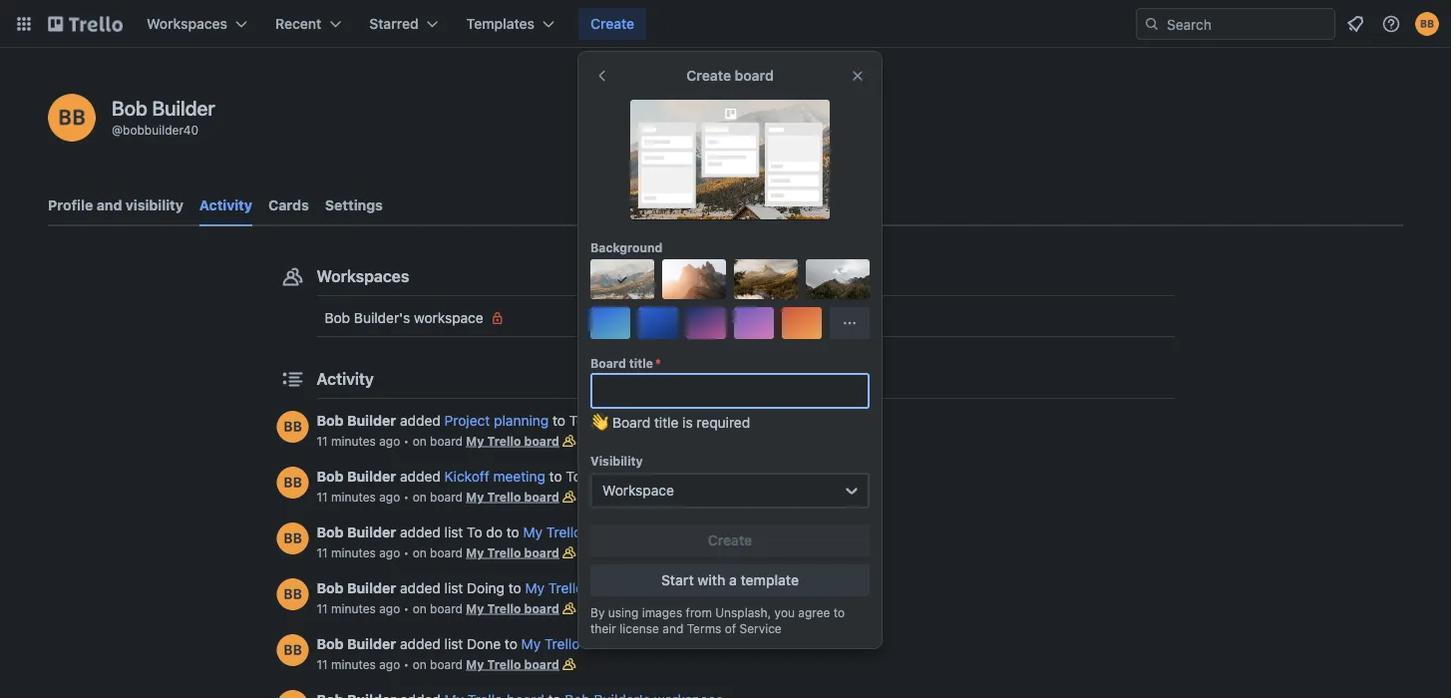 Task type: vqa. For each thing, say whether or not it's contained in the screenshot.
Active to the middle
no



Task type: describe. For each thing, give the bounding box(es) containing it.
profile
[[48, 197, 93, 214]]

create button inside primary element
[[579, 8, 647, 40]]

👋 board title is required
[[591, 415, 751, 431]]

2 on from the top
[[413, 490, 427, 504]]

workspace
[[603, 482, 674, 499]]

bob for bob builder @ bobbuilder40
[[112, 96, 148, 119]]

is
[[683, 415, 693, 431]]

cards link
[[268, 188, 309, 223]]

bob for bob builder added list doing to my trello board
[[317, 580, 344, 597]]

bob builder @ bobbuilder40
[[112, 96, 215, 137]]

builder for bob builder added list done to my trello board
[[347, 636, 396, 652]]

templates button
[[455, 8, 567, 40]]

builder for bob builder added list doing to my trello board
[[347, 580, 396, 597]]

agree
[[799, 606, 830, 620]]

visibility
[[126, 197, 184, 214]]

builder for bob builder added list to do to my trello board
[[347, 524, 396, 541]]

settings
[[325, 197, 383, 214]]

search image
[[1144, 16, 1160, 32]]

added for planning
[[400, 413, 441, 429]]

return to previous screen image
[[595, 68, 611, 84]]

bob builder (bobbuilder40) image for kickoff meeting
[[277, 467, 309, 499]]

bob builder added project planning to to do
[[317, 413, 605, 429]]

kickoff
[[445, 468, 490, 485]]

1 vertical spatial board
[[613, 415, 651, 431]]

my down meeting
[[523, 524, 543, 541]]

ago for done
[[379, 657, 400, 671]]

my down bob builder added list to do to my trello board on the bottom left of the page
[[466, 546, 484, 560]]

bob builder (bobbuilder40) image for bob builder added list to do to my trello board
[[277, 523, 309, 555]]

visibility
[[591, 454, 643, 468]]

project
[[445, 413, 490, 429]]

0 vertical spatial board
[[591, 356, 626, 370]]

1 ago from the top
[[379, 434, 400, 448]]

bob builder added list done to my trello board
[[317, 636, 621, 652]]

all members of the workspace can see and edit this board. image for to to do
[[560, 431, 579, 451]]

bob for bob builder's workspace
[[325, 310, 350, 326]]

ago for to
[[379, 546, 400, 560]]

2 vertical spatial to
[[467, 524, 482, 541]]

and for visibility
[[96, 197, 122, 214]]

templates
[[467, 15, 535, 32]]

👋
[[591, 415, 605, 431]]

and for terms
[[663, 622, 684, 636]]

to down meeting
[[507, 524, 519, 541]]

bob for bob builder added list done to my trello board
[[317, 636, 344, 652]]

starred
[[369, 15, 419, 32]]

• for to
[[404, 546, 409, 560]]

background element
[[591, 259, 870, 339]]

their
[[591, 622, 616, 636]]

ago for doing
[[379, 602, 400, 616]]

planning
[[494, 413, 549, 429]]

1 11 from the top
[[317, 434, 328, 448]]

background
[[591, 240, 663, 254]]

to for bob builder added kickoff meeting to to do
[[566, 468, 582, 485]]

added for meeting
[[400, 468, 441, 485]]

list for done
[[445, 636, 463, 652]]

0 vertical spatial activity
[[199, 197, 252, 214]]

added for done
[[400, 636, 441, 652]]

on for done
[[413, 657, 427, 671]]

11 for doing
[[317, 602, 328, 616]]

to for bob builder added project planning to to do
[[569, 413, 585, 429]]

*
[[655, 356, 661, 370]]

Search field
[[1160, 9, 1335, 39]]

11 minutes ago link for bob builder added kickoff meeting to to do
[[317, 490, 400, 504]]

bob for bob builder added list to do to my trello board
[[317, 524, 344, 541]]

board title *
[[591, 356, 661, 370]]

recent
[[275, 15, 322, 32]]

recent button
[[263, 8, 353, 40]]

bob builder's workspace
[[325, 310, 484, 326]]

2 11 from the top
[[317, 490, 328, 504]]

unsplash,
[[716, 606, 771, 620]]

create inside primary element
[[591, 15, 635, 32]]

to for done
[[505, 636, 518, 652]]

start with a template button
[[591, 565, 870, 597]]

to for meeting
[[549, 468, 562, 485]]

bob builder (bobbuilder40) image for bob builder added list doing to my trello board
[[277, 579, 309, 611]]

0 notifications image
[[1344, 12, 1368, 36]]

1 minutes from the top
[[331, 434, 376, 448]]

1 vertical spatial workspaces
[[317, 267, 409, 286]]

my down bob builder added list done to my trello board
[[466, 657, 484, 671]]

1 vertical spatial activity
[[317, 370, 374, 389]]

done
[[467, 636, 501, 652]]

minutes for done
[[331, 657, 376, 671]]

workspaces inside popup button
[[147, 15, 228, 32]]

sm image
[[488, 308, 508, 328]]

you
[[775, 606, 795, 620]]

2 • from the top
[[404, 490, 409, 504]]

cards
[[268, 197, 309, 214]]

a
[[729, 572, 737, 589]]

to for planning
[[553, 413, 566, 429]]

minutes for to
[[331, 546, 376, 560]]

using
[[608, 606, 639, 620]]

11 minutes ago link for bob builder added project planning to to do
[[317, 434, 400, 448]]

bob builder (bobbuilder40) image for project planning
[[277, 411, 309, 443]]



Task type: locate. For each thing, give the bounding box(es) containing it.
workspaces up builder's
[[317, 267, 409, 286]]

bob builder (bobbuilder40) image for my trello board
[[277, 635, 309, 666]]

3 • from the top
[[404, 546, 409, 560]]

ago down bob builder added project planning to to do
[[379, 434, 400, 448]]

my down bob builder added list doing to my trello board
[[466, 602, 484, 616]]

my down kickoff
[[466, 490, 484, 504]]

create up return to previous screen icon on the left of page
[[591, 15, 635, 32]]

images
[[642, 606, 683, 620]]

license
[[620, 622, 659, 636]]

4 added from the top
[[400, 580, 441, 597]]

4 on from the top
[[413, 602, 427, 616]]

profile and visibility
[[48, 197, 184, 214]]

list for doing
[[445, 580, 463, 597]]

to for doing
[[509, 580, 521, 597]]

11 minutes ago • on board my trello board
[[317, 434, 560, 448], [317, 490, 560, 504], [317, 546, 560, 560], [317, 602, 560, 616], [317, 657, 560, 671]]

to right done
[[505, 636, 518, 652]]

2 vertical spatial do
[[486, 524, 503, 541]]

of
[[725, 622, 736, 636]]

•
[[404, 434, 409, 448], [404, 490, 409, 504], [404, 546, 409, 560], [404, 602, 409, 616], [404, 657, 409, 671]]

meeting
[[493, 468, 546, 485]]

2 all members of the workspace can see and edit this board. image from the top
[[560, 654, 579, 674]]

on down bob builder added list doing to my trello board
[[413, 602, 427, 616]]

list left doing
[[445, 580, 463, 597]]

bob for bob builder added project planning to to do
[[317, 413, 344, 429]]

all members of the workspace can see and edit this board. image for kickoff meeting
[[560, 487, 579, 507]]

all members of the workspace can see and edit this board. image for bob builder added list doing to my trello board
[[560, 599, 579, 619]]

builder
[[152, 96, 215, 119], [347, 413, 396, 429], [347, 468, 396, 485], [347, 524, 396, 541], [347, 580, 396, 597], [347, 636, 396, 652]]

back to home image
[[48, 8, 123, 40]]

3 all members of the workspace can see and edit this board. image from the top
[[560, 599, 579, 619]]

do for bob builder added kickoff meeting to to do
[[585, 468, 602, 485]]

added left doing
[[400, 580, 441, 597]]

start
[[661, 572, 694, 589]]

added left kickoff
[[400, 468, 441, 485]]

workspaces button
[[135, 8, 259, 40]]

0 vertical spatial workspaces
[[147, 15, 228, 32]]

starred button
[[357, 8, 451, 40]]

activity down builder's
[[317, 370, 374, 389]]

minutes for doing
[[331, 602, 376, 616]]

1 vertical spatial all members of the workspace can see and edit this board. image
[[560, 654, 579, 674]]

2 list from the top
[[445, 580, 463, 597]]

1 11 minutes ago • on board my trello board from the top
[[317, 434, 560, 448]]

1 horizontal spatial title
[[654, 415, 679, 431]]

ago down bob builder added list doing to my trello board
[[379, 602, 400, 616]]

1 vertical spatial and
[[663, 622, 684, 636]]

1 vertical spatial bob builder (bobbuilder40) image
[[277, 523, 309, 555]]

create for create board
[[687, 67, 731, 84]]

to inside by using images from unsplash, you agree to their
[[834, 606, 845, 620]]

1 list from the top
[[445, 524, 463, 541]]

11
[[317, 434, 328, 448], [317, 490, 328, 504], [317, 546, 328, 560], [317, 602, 328, 616], [317, 657, 328, 671]]

1 horizontal spatial and
[[663, 622, 684, 636]]

1 on from the top
[[413, 434, 427, 448]]

open information menu image
[[1382, 14, 1402, 34]]

0 vertical spatial and
[[96, 197, 122, 214]]

bob builder's workspace link
[[317, 302, 1175, 334]]

workspace
[[414, 310, 484, 326]]

start with a template
[[661, 572, 799, 589]]

and down the images
[[663, 622, 684, 636]]

3 list from the top
[[445, 636, 463, 652]]

create up start with a template
[[708, 532, 752, 549]]

5 minutes from the top
[[331, 657, 376, 671]]

• for doing
[[404, 602, 409, 616]]

5 • from the top
[[404, 657, 409, 671]]

settings link
[[325, 188, 383, 223]]

builder for bob builder @ bobbuilder40
[[152, 96, 215, 119]]

to right agree
[[834, 606, 845, 620]]

terms of service link
[[687, 622, 782, 636]]

create button up return to previous screen icon on the left of page
[[579, 8, 647, 40]]

2 vertical spatial bob builder (bobbuilder40) image
[[277, 579, 309, 611]]

2 all members of the workspace can see and edit this board. image from the top
[[560, 543, 579, 563]]

my right done
[[521, 636, 541, 652]]

do for bob builder added project planning to to do
[[589, 413, 605, 429]]

3 11 from the top
[[317, 546, 328, 560]]

list for to
[[445, 524, 463, 541]]

ago down bob builder added list done to my trello board
[[379, 657, 400, 671]]

and right profile
[[96, 197, 122, 214]]

2 minutes from the top
[[331, 490, 376, 504]]

to right doing
[[509, 580, 521, 597]]

to right meeting
[[566, 468, 582, 485]]

1 vertical spatial to
[[566, 468, 582, 485]]

3 minutes from the top
[[331, 546, 376, 560]]

workspaces up "bob builder @ bobbuilder40"
[[147, 15, 228, 32]]

license and terms of service
[[620, 622, 782, 636]]

11 minutes ago • on board my trello board down bob builder added list to do to my trello board on the bottom left of the page
[[317, 546, 560, 560]]

do up visibility
[[589, 413, 605, 429]]

builder's
[[354, 310, 410, 326]]

required
[[697, 415, 751, 431]]

0 vertical spatial do
[[589, 413, 605, 429]]

bob
[[112, 96, 148, 119], [325, 310, 350, 326], [317, 413, 344, 429], [317, 468, 344, 485], [317, 524, 344, 541], [317, 580, 344, 597], [317, 636, 344, 652]]

trello
[[487, 434, 521, 448], [487, 490, 521, 504], [547, 524, 582, 541], [487, 546, 521, 560], [549, 580, 584, 597], [487, 602, 521, 616], [545, 636, 580, 652], [487, 657, 521, 671]]

0 horizontal spatial and
[[96, 197, 122, 214]]

create for the create button to the bottom
[[708, 532, 752, 549]]

0 horizontal spatial activity
[[199, 197, 252, 214]]

1 vertical spatial list
[[445, 580, 463, 597]]

5 11 minutes ago • on board my trello board from the top
[[317, 657, 560, 671]]

activity link
[[199, 188, 252, 226]]

1 vertical spatial create button
[[591, 525, 870, 557]]

5 added from the top
[[400, 636, 441, 652]]

my trello board link
[[466, 434, 560, 448], [466, 490, 560, 504], [523, 524, 623, 541], [466, 546, 560, 560], [525, 580, 625, 597], [466, 602, 560, 616], [521, 636, 621, 652], [466, 657, 560, 671]]

list down bob builder added kickoff meeting to to do
[[445, 524, 463, 541]]

ago down bob builder added kickoff meeting to to do
[[379, 490, 400, 504]]

11 minutes ago • on board my trello board down bob builder added list doing to my trello board
[[317, 602, 560, 616]]

and
[[96, 197, 122, 214], [663, 622, 684, 636]]

0 vertical spatial to
[[569, 413, 585, 429]]

on for doing
[[413, 602, 427, 616]]

terms
[[687, 622, 722, 636]]

service
[[740, 622, 782, 636]]

1 added from the top
[[400, 413, 441, 429]]

0 vertical spatial list
[[445, 524, 463, 541]]

added left done
[[400, 636, 441, 652]]

by
[[591, 606, 605, 620]]

0 horizontal spatial title
[[629, 356, 653, 370]]

board right the 👋
[[613, 415, 651, 431]]

added down bob builder added kickoff meeting to to do
[[400, 524, 441, 541]]

to
[[569, 413, 585, 429], [566, 468, 582, 485], [467, 524, 482, 541]]

kickoff meeting link
[[445, 468, 546, 485]]

11 minutes ago • on board my trello board for to
[[317, 546, 560, 560]]

• down bob builder added list to do to my trello board on the bottom left of the page
[[404, 546, 409, 560]]

3 added from the top
[[400, 524, 441, 541]]

• for done
[[404, 657, 409, 671]]

2 ago from the top
[[379, 490, 400, 504]]

all members of the workspace can see and edit this board. image for bob builder added list to do to my trello board
[[560, 543, 579, 563]]

bob builder added list doing to my trello board
[[317, 580, 625, 597]]

board left *
[[591, 356, 626, 370]]

minutes
[[331, 434, 376, 448], [331, 490, 376, 504], [331, 546, 376, 560], [331, 602, 376, 616], [331, 657, 376, 671]]

0 vertical spatial create
[[591, 15, 635, 32]]

my
[[466, 434, 484, 448], [466, 490, 484, 504], [523, 524, 543, 541], [466, 546, 484, 560], [525, 580, 545, 597], [466, 602, 484, 616], [521, 636, 541, 652], [466, 657, 484, 671]]

• down bob builder added list done to my trello board
[[404, 657, 409, 671]]

0 vertical spatial all members of the workspace can see and edit this board. image
[[560, 487, 579, 507]]

on down bob builder added project planning to to do
[[413, 434, 427, 448]]

list
[[445, 524, 463, 541], [445, 580, 463, 597], [445, 636, 463, 652]]

create board
[[687, 67, 774, 84]]

close popover image
[[850, 68, 866, 84]]

bobbuilder40
[[123, 123, 199, 137]]

on for to
[[413, 546, 427, 560]]

all members of the workspace can see and edit this board. image
[[560, 431, 579, 451], [560, 543, 579, 563], [560, 599, 579, 619]]

11 minutes ago link
[[317, 434, 400, 448], [317, 490, 400, 504]]

4 11 from the top
[[317, 602, 328, 616]]

3 ago from the top
[[379, 546, 400, 560]]

ago
[[379, 434, 400, 448], [379, 490, 400, 504], [379, 546, 400, 560], [379, 602, 400, 616], [379, 657, 400, 671]]

0 vertical spatial 11 minutes ago link
[[317, 434, 400, 448]]

title
[[629, 356, 653, 370], [654, 415, 679, 431]]

my down 'project'
[[466, 434, 484, 448]]

11 for to
[[317, 546, 328, 560]]

5 ago from the top
[[379, 657, 400, 671]]

11 minutes ago • on board my trello board down bob builder added kickoff meeting to to do
[[317, 490, 560, 504]]

1 all members of the workspace can see and edit this board. image from the top
[[560, 487, 579, 507]]

do down kickoff meeting link
[[486, 524, 503, 541]]

4 11 minutes ago • on board my trello board from the top
[[317, 602, 560, 616]]

1 vertical spatial all members of the workspace can see and edit this board. image
[[560, 543, 579, 563]]

4 • from the top
[[404, 602, 409, 616]]

11 for done
[[317, 657, 328, 671]]

1 • from the top
[[404, 434, 409, 448]]

3 on from the top
[[413, 546, 427, 560]]

bob for bob builder added kickoff meeting to to do
[[317, 468, 344, 485]]

board
[[735, 67, 774, 84], [430, 434, 463, 448], [524, 434, 560, 448], [430, 490, 463, 504], [524, 490, 560, 504], [586, 524, 623, 541], [430, 546, 463, 560], [524, 546, 560, 560], [588, 580, 625, 597], [430, 602, 463, 616], [524, 602, 560, 616], [584, 636, 621, 652], [430, 657, 463, 671], [524, 657, 560, 671]]

bob builder (bobbuilder40) image
[[48, 94, 96, 142], [277, 523, 309, 555], [277, 579, 309, 611]]

11 minutes ago • on board my trello board down bob builder added list done to my trello board
[[317, 657, 560, 671]]

activity left the cards
[[199, 197, 252, 214]]

11 minutes ago • on board my trello board down bob builder added project planning to to do
[[317, 434, 560, 448]]

do down visibility
[[585, 468, 602, 485]]

2 vertical spatial list
[[445, 636, 463, 652]]

to right meeting
[[549, 468, 562, 485]]

create
[[591, 15, 635, 32], [687, 67, 731, 84], [708, 532, 752, 549]]

5 11 from the top
[[317, 657, 328, 671]]

create down primary element
[[687, 67, 731, 84]]

2 vertical spatial all members of the workspace can see and edit this board. image
[[560, 599, 579, 619]]

create button up start with a template
[[591, 525, 870, 557]]

0 horizontal spatial workspaces
[[147, 15, 228, 32]]

1 vertical spatial create
[[687, 67, 731, 84]]

4 minutes from the top
[[331, 602, 376, 616]]

doing
[[467, 580, 505, 597]]

primary element
[[0, 0, 1452, 48]]

from
[[686, 606, 712, 620]]

on down bob builder added kickoff meeting to to do
[[413, 490, 427, 504]]

2 11 minutes ago link from the top
[[317, 490, 400, 504]]

create button
[[579, 8, 647, 40], [591, 525, 870, 557]]

do
[[589, 413, 605, 429], [585, 468, 602, 485], [486, 524, 503, 541]]

bob builder added kickoff meeting to to do
[[317, 468, 602, 485]]

bob builder (bobbuilder40) image
[[1416, 12, 1440, 36], [277, 411, 309, 443], [277, 467, 309, 499], [277, 635, 309, 666]]

0 vertical spatial title
[[629, 356, 653, 370]]

with
[[698, 572, 726, 589]]

0 vertical spatial bob builder (bobbuilder40) image
[[48, 94, 96, 142]]

1 vertical spatial do
[[585, 468, 602, 485]]

on down bob builder added list done to my trello board
[[413, 657, 427, 671]]

bob builder added list to do to my trello board
[[317, 524, 623, 541]]

4 ago from the top
[[379, 602, 400, 616]]

1 horizontal spatial activity
[[317, 370, 374, 389]]

5 on from the top
[[413, 657, 427, 671]]

to right planning
[[553, 413, 566, 429]]

1 11 minutes ago link from the top
[[317, 434, 400, 448]]

11 minutes ago • on board my trello board for doing
[[317, 602, 560, 616]]

to
[[553, 413, 566, 429], [549, 468, 562, 485], [507, 524, 519, 541], [509, 580, 521, 597], [834, 606, 845, 620], [505, 636, 518, 652]]

profile and visibility link
[[48, 188, 184, 223]]

1 all members of the workspace can see and edit this board. image from the top
[[560, 431, 579, 451]]

added for doing
[[400, 580, 441, 597]]

• down bob builder added list doing to my trello board
[[404, 602, 409, 616]]

builder inside "bob builder @ bobbuilder40"
[[152, 96, 215, 119]]

added
[[400, 413, 441, 429], [400, 468, 441, 485], [400, 524, 441, 541], [400, 580, 441, 597], [400, 636, 441, 652]]

title left *
[[629, 356, 653, 370]]

• down bob builder added kickoff meeting to to do
[[404, 490, 409, 504]]

0 vertical spatial create button
[[579, 8, 647, 40]]

2 11 minutes ago • on board my trello board from the top
[[317, 490, 560, 504]]

bob inside "bob builder @ bobbuilder40"
[[112, 96, 148, 119]]

all members of the workspace can see and edit this board. image
[[560, 487, 579, 507], [560, 654, 579, 674]]

wave image
[[591, 413, 605, 441]]

@
[[112, 123, 123, 137]]

custom image image
[[615, 271, 631, 287]]

project planning link
[[445, 413, 549, 429]]

title left is
[[654, 415, 679, 431]]

on down bob builder added list to do to my trello board on the bottom left of the page
[[413, 546, 427, 560]]

1 vertical spatial 11 minutes ago link
[[317, 490, 400, 504]]

None text field
[[591, 373, 870, 409]]

builder for bob builder added project planning to to do
[[347, 413, 396, 429]]

2 added from the top
[[400, 468, 441, 485]]

to up bob builder added list doing to my trello board
[[467, 524, 482, 541]]

• down bob builder added project planning to to do
[[404, 434, 409, 448]]

workspaces
[[147, 15, 228, 32], [317, 267, 409, 286]]

board
[[591, 356, 626, 370], [613, 415, 651, 431]]

template
[[741, 572, 799, 589]]

builder for bob builder added kickoff meeting to to do
[[347, 468, 396, 485]]

3 11 minutes ago • on board my trello board from the top
[[317, 546, 560, 560]]

activity
[[199, 197, 252, 214], [317, 370, 374, 389]]

2 vertical spatial create
[[708, 532, 752, 549]]

my right doing
[[525, 580, 545, 597]]

by using images from unsplash, you agree to their
[[591, 606, 845, 636]]

1 vertical spatial title
[[654, 415, 679, 431]]

all members of the workspace can see and edit this board. image for my trello board
[[560, 654, 579, 674]]

added left 'project'
[[400, 413, 441, 429]]

list left done
[[445, 636, 463, 652]]

to left the 👋
[[569, 413, 585, 429]]

license link
[[620, 622, 659, 636]]

ago down bob builder added list to do to my trello board on the bottom left of the page
[[379, 546, 400, 560]]

on
[[413, 434, 427, 448], [413, 490, 427, 504], [413, 546, 427, 560], [413, 602, 427, 616], [413, 657, 427, 671]]

11 minutes ago • on board my trello board for done
[[317, 657, 560, 671]]

added for to
[[400, 524, 441, 541]]

0 vertical spatial all members of the workspace can see and edit this board. image
[[560, 431, 579, 451]]

1 horizontal spatial workspaces
[[317, 267, 409, 286]]



